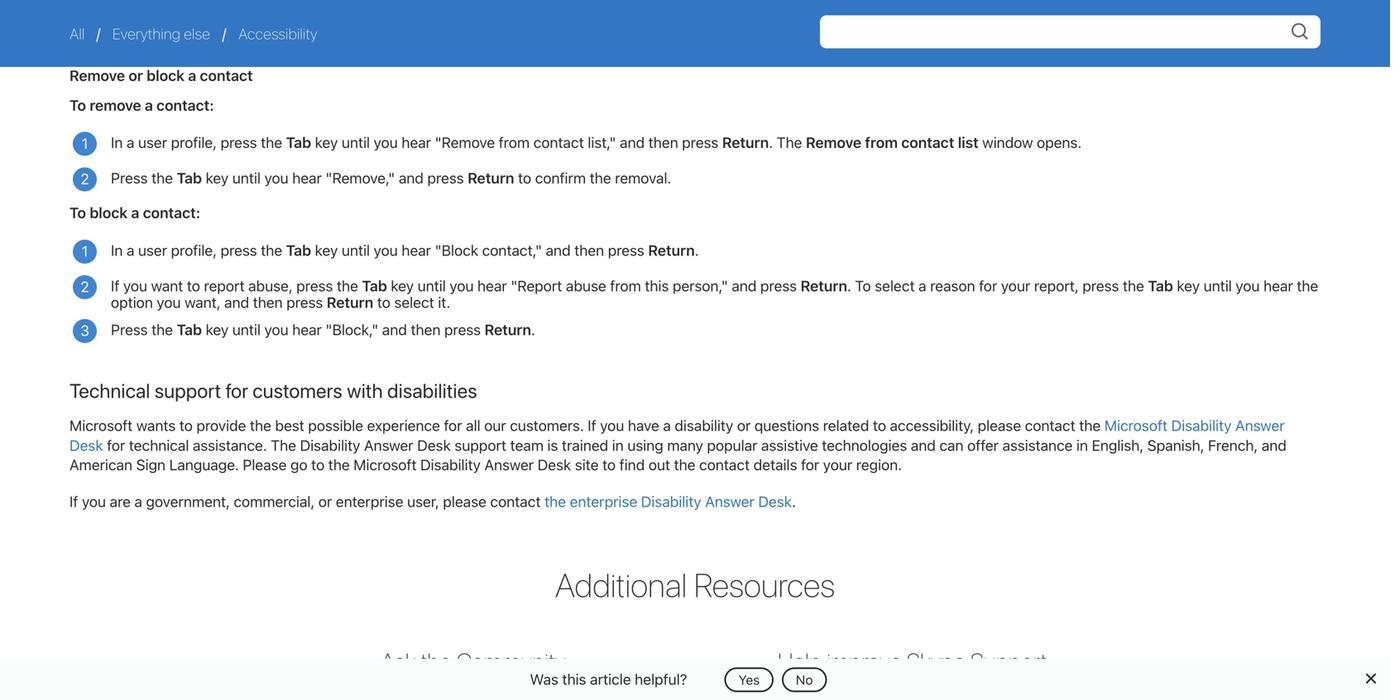 Task type: vqa. For each thing, say whether or not it's contained in the screenshot.
the Skype in the the Why are my Skype contacts or credit missing? link
no



Task type: describe. For each thing, give the bounding box(es) containing it.
press the tab key until you hear "block," and then press return .
[[111, 321, 535, 339]]

in for in a user profile, press the tab key until you hear "remove from contact list," and then press return . the remove from contact list window opens.
[[111, 134, 123, 152]]

in a user profile, press the tab key until you hear "remove from contact list," and then press return . the remove from contact list window opens.
[[111, 134, 1082, 152]]

desk down is
[[538, 457, 571, 474]]

0 vertical spatial please
[[978, 417, 1021, 435]]

best
[[275, 417, 304, 435]]

0 horizontal spatial with
[[347, 379, 383, 402]]

provide
[[196, 417, 246, 435]]

remove
[[90, 96, 141, 114]]

1 in from the left
[[612, 437, 624, 455]]

to for to block a contact:
[[70, 204, 86, 222]]

technical support for customers with disabilities
[[70, 379, 477, 402]]

report,
[[1034, 277, 1079, 295]]

ask
[[381, 648, 416, 676]]

article
[[590, 671, 631, 689]]

if you want to report abuse, press the tab key until you hear "report abuse from this person," and press return . to select a reason for your report, press the tab
[[111, 277, 1173, 295]]

dismiss the survey image
[[1364, 673, 1377, 686]]

confirm
[[535, 169, 586, 187]]

assistance
[[1003, 437, 1073, 455]]

user for in a user profile, press the tab key until you hear "remove from contact list," and then press return . the remove from contact list window opens.
[[138, 134, 167, 152]]

0 vertical spatial the
[[777, 134, 802, 152]]

region.
[[856, 457, 902, 474]]

spanish,
[[1148, 437, 1205, 455]]

if for if you want to report abuse, press the tab key until you hear "report abuse from this person," and press return . to select a reason for your report, press the tab
[[111, 277, 119, 295]]

option
[[111, 294, 153, 311]]

accessibility,
[[890, 417, 974, 435]]

profile, for in a user profile, press the tab key until you hear "block contact," and then press return .
[[171, 242, 217, 259]]

list,"
[[588, 134, 616, 152]]

2 in from the left
[[1077, 437, 1088, 455]]

answer down experience
[[364, 437, 413, 455]]

disability
[[675, 417, 733, 435]]

profile, for in a user profile, press the tab key until you hear "remove from contact list," and then press return . the remove from contact list window opens.
[[171, 134, 217, 152]]

government,
[[146, 493, 230, 511]]

a inside the help improve skype support share your ideas with a quick survey.
[[924, 680, 932, 698]]

if you are a government, commercial, or enterprise user, please contact the enterprise disability answer desk .
[[70, 493, 796, 511]]

1 horizontal spatial from
[[610, 277, 641, 295]]

conversation
[[437, 680, 522, 698]]

no button
[[782, 668, 827, 693]]

are
[[110, 493, 131, 511]]

to up "block,"
[[377, 294, 391, 311]]

community
[[456, 648, 566, 676]]

disabilities
[[387, 379, 477, 402]]

technologies
[[822, 437, 907, 455]]

"report
[[511, 277, 562, 295]]

then inside key until you hear the option you want, and then press
[[253, 294, 283, 311]]

desk down experience
[[417, 437, 451, 455]]

0 vertical spatial your
[[1001, 277, 1031, 295]]

popular
[[707, 437, 758, 455]]

technical
[[129, 437, 189, 455]]

all
[[70, 25, 88, 43]]

contact: for to block a contact:
[[143, 204, 200, 222]]

please
[[243, 457, 287, 474]]

to right go
[[311, 457, 325, 474]]

press the tab key until you hear the setting you want, and then press
[[111, 16, 571, 33]]

for left all
[[444, 417, 462, 435]]

want
[[151, 277, 183, 295]]

support inside for technical assistance. the disability answer desk support team is trained in using many popular assistive technologies and can offer assistance in english, spanish, french, and american sign language. please go to the microsoft disability answer desk site to find out the contact details for your region.
[[455, 437, 507, 455]]

key inside key until you hear the option you want, and then press
[[1177, 277, 1200, 295]]

improve
[[827, 648, 902, 676]]

answer inside microsoft disability answer desk
[[1236, 417, 1285, 435]]

1 vertical spatial or
[[737, 417, 751, 435]]

person,"
[[673, 277, 728, 295]]

else
[[184, 25, 210, 43]]

contact left list
[[902, 134, 955, 152]]

answer down popular
[[705, 493, 755, 511]]

0 vertical spatial want,
[[428, 16, 464, 33]]

technical
[[70, 379, 150, 402]]

press for press the tab key until you hear "block," and then press return .
[[111, 321, 148, 339]]

commercial,
[[234, 493, 315, 511]]

microsoft for wants
[[70, 417, 133, 435]]

for down the assistive on the right bottom
[[801, 457, 819, 474]]

yes
[[739, 673, 760, 689]]

1 horizontal spatial remove
[[806, 134, 862, 152]]

2 vertical spatial to
[[855, 277, 871, 295]]

contact up confirm
[[534, 134, 584, 152]]

press the tab key until you hear "remove," and press return to confirm the removal.
[[111, 169, 671, 187]]

disability inside microsoft disability answer desk
[[1172, 417, 1232, 435]]

0 horizontal spatial or
[[129, 67, 143, 84]]

contact inside for technical assistance. the disability answer desk support team is trained in using many popular assistive technologies and can offer assistance in english, spanish, french, and american sign language. please go to the microsoft disability answer desk site to find out the contact details for your region.
[[699, 457, 750, 474]]

contact: for to remove a contact:
[[157, 96, 214, 114]]

with inside ask the community join the conversation with other customers.
[[526, 680, 554, 698]]

1 enterprise from the left
[[336, 493, 403, 511]]

to right wants
[[179, 417, 193, 435]]

share
[[778, 680, 816, 698]]

abuse,
[[248, 277, 293, 295]]

1 horizontal spatial block
[[147, 67, 185, 84]]

to up the technologies
[[873, 417, 886, 435]]

everything else
[[113, 25, 210, 43]]

desk down details
[[758, 493, 792, 511]]

out
[[649, 457, 670, 474]]

2 horizontal spatial if
[[588, 417, 596, 435]]

"block
[[435, 242, 478, 259]]

1 horizontal spatial or
[[318, 493, 332, 511]]

additional resources
[[555, 566, 835, 605]]

for up american
[[107, 437, 125, 455]]

no
[[796, 673, 813, 689]]

press for press the tab key until you hear "remove," and press return to confirm the removal.
[[111, 169, 148, 187]]

site
[[575, 457, 599, 474]]

related
[[823, 417, 869, 435]]

setting
[[351, 16, 397, 33]]

for up provide
[[226, 379, 248, 402]]

is
[[547, 437, 558, 455]]

survey.
[[975, 680, 1022, 698]]

additional
[[555, 566, 687, 605]]

all
[[466, 417, 481, 435]]

opens.
[[1037, 134, 1082, 152]]

your inside the help improve skype support share your ideas with a quick survey.
[[820, 680, 849, 698]]

have
[[628, 417, 659, 435]]

the inside key until you hear the option you want, and then press
[[1297, 277, 1319, 295]]

user for in a user profile, press the tab key until you hear "block contact," and then press return .
[[138, 242, 167, 259]]

offer
[[967, 437, 999, 455]]

microsoft disability answer desk
[[70, 417, 1285, 455]]

wants
[[136, 417, 176, 435]]

"remove
[[435, 134, 495, 152]]

reason
[[930, 277, 975, 295]]

0 horizontal spatial this
[[562, 671, 586, 689]]

questions
[[755, 417, 819, 435]]

1 vertical spatial block
[[90, 204, 128, 222]]

skype
[[907, 648, 966, 676]]

disability up the if you are a government, commercial, or enterprise user, please contact the enterprise disability answer desk .
[[420, 457, 481, 474]]

resources
[[694, 566, 835, 605]]

can
[[940, 437, 964, 455]]

other
[[558, 680, 593, 698]]

to remove a contact:
[[70, 96, 214, 114]]

microsoft wants to provide the best possible experience for all our customers. if you have a disability or questions related to accessibility, please contact the
[[70, 417, 1105, 435]]



Task type: locate. For each thing, give the bounding box(es) containing it.
1 vertical spatial profile,
[[171, 242, 217, 259]]

0 horizontal spatial please
[[443, 493, 487, 511]]

customers. right other
[[597, 680, 671, 698]]

0 horizontal spatial microsoft
[[70, 417, 133, 435]]

please right user,
[[443, 493, 487, 511]]

american
[[70, 457, 132, 474]]

profile, up the want
[[171, 242, 217, 259]]

support down all
[[455, 437, 507, 455]]

want,
[[428, 16, 464, 33], [185, 294, 221, 311]]

want, right setting
[[428, 16, 464, 33]]

1 vertical spatial in
[[111, 242, 123, 259]]

0 vertical spatial support
[[155, 379, 221, 402]]

the inside for technical assistance. the disability answer desk support team is trained in using many popular assistive technologies and can offer assistance in english, spanish, french, and american sign language. please go to the microsoft disability answer desk site to find out the contact details for your region.
[[271, 437, 296, 455]]

all link
[[70, 25, 88, 43]]

2 horizontal spatial microsoft
[[1105, 417, 1168, 435]]

trained
[[562, 437, 608, 455]]

enterprise down site
[[570, 493, 637, 511]]

1 vertical spatial your
[[823, 457, 853, 474]]

0 horizontal spatial customers.
[[510, 417, 584, 435]]

contact down popular
[[699, 457, 750, 474]]

0 horizontal spatial if
[[70, 493, 78, 511]]

to
[[518, 169, 531, 187], [187, 277, 200, 295], [377, 294, 391, 311], [179, 417, 193, 435], [873, 417, 886, 435], [311, 457, 325, 474], [603, 457, 616, 474]]

2 horizontal spatial with
[[892, 680, 920, 698]]

ideas
[[853, 680, 889, 698]]

was this article helpful?
[[530, 671, 687, 689]]

everything
[[113, 25, 180, 43]]

this
[[645, 277, 669, 295], [562, 671, 586, 689]]

1 horizontal spatial customers.
[[597, 680, 671, 698]]

quick
[[936, 680, 971, 698]]

microsoft inside for technical assistance. the disability answer desk support team is trained in using many popular assistive technologies and can offer assistance in english, spanish, french, and american sign language. please go to the microsoft disability answer desk site to find out the contact details for your region.
[[354, 457, 417, 474]]

1 horizontal spatial select
[[875, 277, 915, 295]]

answer up french,
[[1236, 417, 1285, 435]]

if
[[111, 277, 119, 295], [588, 417, 596, 435], [70, 493, 78, 511]]

1 horizontal spatial please
[[978, 417, 1021, 435]]

1 horizontal spatial microsoft
[[354, 457, 417, 474]]

select
[[875, 277, 915, 295], [394, 294, 434, 311]]

0 vertical spatial or
[[129, 67, 143, 84]]

0 vertical spatial profile,
[[171, 134, 217, 152]]

was
[[530, 671, 559, 689]]

assistive
[[761, 437, 818, 455]]

the
[[777, 134, 802, 152], [271, 437, 296, 455]]

2 vertical spatial or
[[318, 493, 332, 511]]

until
[[232, 16, 261, 33], [342, 134, 370, 152], [232, 169, 261, 187], [342, 242, 370, 259], [418, 277, 446, 295], [1204, 277, 1232, 295], [232, 321, 261, 339]]

want, inside key until you hear the option you want, and then press
[[185, 294, 221, 311]]

0 horizontal spatial remove
[[70, 67, 125, 84]]

with right ideas
[[892, 680, 920, 698]]

1 horizontal spatial with
[[526, 680, 554, 698]]

1 press from the top
[[111, 16, 148, 33]]

microsoft down experience
[[354, 457, 417, 474]]

contact,"
[[482, 242, 542, 259]]

2 in from the top
[[111, 242, 123, 259]]

0 vertical spatial block
[[147, 67, 185, 84]]

in left english,
[[1077, 437, 1088, 455]]

please up offer
[[978, 417, 1021, 435]]

to left confirm
[[518, 169, 531, 187]]

1 horizontal spatial the
[[777, 134, 802, 152]]

our
[[484, 417, 506, 435]]

please
[[978, 417, 1021, 435], [443, 493, 487, 511]]

if left the want
[[111, 277, 119, 295]]

key
[[206, 16, 229, 33], [315, 134, 338, 152], [206, 169, 229, 187], [315, 242, 338, 259], [391, 277, 414, 295], [1177, 277, 1200, 295], [206, 321, 229, 339]]

microsoft up english,
[[1105, 417, 1168, 435]]

desk up american
[[70, 437, 103, 455]]

hear inside key until you hear the option you want, and then press
[[1264, 277, 1293, 295]]

1 horizontal spatial this
[[645, 277, 669, 295]]

contact: down remove or block a contact
[[157, 96, 214, 114]]

a
[[188, 67, 196, 84], [145, 96, 153, 114], [127, 134, 134, 152], [131, 204, 139, 222], [127, 242, 134, 259], [919, 277, 927, 295], [663, 417, 671, 435], [134, 493, 142, 511], [924, 680, 932, 698]]

for technical assistance. the disability answer desk support team is trained in using many popular assistive technologies and can offer assistance in english, spanish, french, and american sign language. please go to the microsoft disability answer desk site to find out the contact details for your region.
[[70, 437, 1287, 474]]

window
[[983, 134, 1033, 152]]

1 horizontal spatial if
[[111, 277, 119, 295]]

0 horizontal spatial select
[[394, 294, 434, 311]]

if for if you are a government, commercial, or enterprise user, please contact the enterprise disability answer desk .
[[70, 493, 78, 511]]

2 vertical spatial your
[[820, 680, 849, 698]]

your right no
[[820, 680, 849, 698]]

press
[[111, 16, 148, 33], [111, 169, 148, 187], [111, 321, 148, 339]]

until inside key until you hear the option you want, and then press
[[1204, 277, 1232, 295]]

1 in from the top
[[111, 134, 123, 152]]

2 horizontal spatial or
[[737, 417, 751, 435]]

user
[[138, 134, 167, 152], [138, 242, 167, 259]]

1 vertical spatial press
[[111, 169, 148, 187]]

0 horizontal spatial enterprise
[[336, 493, 403, 511]]

1 vertical spatial user
[[138, 242, 167, 259]]

profile, down to remove a contact:
[[171, 134, 217, 152]]

1 vertical spatial the
[[271, 437, 296, 455]]

your
[[1001, 277, 1031, 295], [823, 457, 853, 474], [820, 680, 849, 698]]

support
[[155, 379, 221, 402], [455, 437, 507, 455]]

microsoft inside microsoft disability answer desk
[[1105, 417, 1168, 435]]

2 press from the top
[[111, 169, 148, 187]]

2 enterprise from the left
[[570, 493, 637, 511]]

details
[[754, 457, 797, 474]]

3 press from the top
[[111, 321, 148, 339]]

microsoft disability answer desk link
[[70, 417, 1285, 455]]

everything else link
[[113, 25, 210, 43]]

1 user from the top
[[138, 134, 167, 152]]

many
[[667, 437, 703, 455]]

press right all link
[[111, 16, 148, 33]]

removal.
[[615, 169, 671, 187]]

select left it.
[[394, 294, 434, 311]]

english,
[[1092, 437, 1144, 455]]

press up to block a contact:
[[111, 169, 148, 187]]

in for in a user profile, press the tab key until you hear "block contact," and then press return .
[[111, 242, 123, 259]]

in up find
[[612, 437, 624, 455]]

customers. up is
[[510, 417, 584, 435]]

1 horizontal spatial support
[[455, 437, 507, 455]]

disability down the "out"
[[641, 493, 702, 511]]

you
[[264, 16, 289, 33], [400, 16, 425, 33], [374, 134, 398, 152], [264, 169, 289, 187], [374, 242, 398, 259], [123, 277, 147, 295], [450, 277, 474, 295], [1236, 277, 1260, 295], [157, 294, 181, 311], [264, 321, 289, 339], [600, 417, 624, 435], [82, 493, 106, 511]]

0 horizontal spatial want,
[[185, 294, 221, 311]]

answer down team
[[485, 457, 534, 474]]

0 horizontal spatial from
[[499, 134, 530, 152]]

abuse
[[566, 277, 606, 295]]

sign
[[136, 457, 166, 474]]

0 vertical spatial remove
[[70, 67, 125, 84]]

0 vertical spatial this
[[645, 277, 669, 295]]

accessibility
[[238, 25, 317, 43]]

customers
[[253, 379, 343, 402]]

for right the reason
[[979, 277, 997, 295]]

1 vertical spatial to
[[70, 204, 86, 222]]

key until you hear the option you want, and then press
[[111, 277, 1319, 311]]

0 vertical spatial to
[[70, 96, 86, 114]]

disability up spanish,
[[1172, 417, 1232, 435]]

1 horizontal spatial in
[[1077, 437, 1088, 455]]

1 vertical spatial support
[[455, 437, 507, 455]]

press inside key until you hear the option you want, and then press
[[287, 294, 323, 311]]

0 vertical spatial contact:
[[157, 96, 214, 114]]

with up possible
[[347, 379, 383, 402]]

2 vertical spatial press
[[111, 321, 148, 339]]

support
[[971, 648, 1047, 676]]

block
[[147, 67, 185, 84], [90, 204, 128, 222]]

0 vertical spatial customers.
[[510, 417, 584, 435]]

disability
[[1172, 417, 1232, 435], [300, 437, 360, 455], [420, 457, 481, 474], [641, 493, 702, 511]]

return
[[722, 134, 769, 152], [468, 169, 514, 187], [648, 242, 695, 259], [801, 277, 847, 295], [327, 294, 373, 311], [485, 321, 531, 339]]

1 horizontal spatial want,
[[428, 16, 464, 33]]

or up to remove a contact:
[[129, 67, 143, 84]]

helpful?
[[635, 671, 687, 689]]

press
[[530, 16, 567, 33], [221, 134, 257, 152], [682, 134, 719, 152], [427, 169, 464, 187], [221, 242, 257, 259], [608, 242, 645, 259], [297, 277, 333, 295], [761, 277, 797, 295], [1083, 277, 1119, 295], [287, 294, 323, 311], [444, 321, 481, 339]]

with left other
[[526, 680, 554, 698]]

2 user from the top
[[138, 242, 167, 259]]

0 horizontal spatial support
[[155, 379, 221, 402]]

french,
[[1208, 437, 1258, 455]]

contact down 'else'
[[200, 67, 253, 84]]

this left person," at the top of page
[[645, 277, 669, 295]]

or up popular
[[737, 417, 751, 435]]

1 vertical spatial want,
[[185, 294, 221, 311]]

disability down possible
[[300, 437, 360, 455]]

1 vertical spatial customers.
[[597, 680, 671, 698]]

and inside key until you hear the option you want, and then press
[[224, 294, 249, 311]]

1 horizontal spatial enterprise
[[570, 493, 637, 511]]

if down american
[[70, 493, 78, 511]]

report
[[204, 277, 245, 295]]

in
[[612, 437, 624, 455], [1077, 437, 1088, 455]]

want, right the want
[[185, 294, 221, 311]]

your inside for technical assistance. the disability answer desk support team is trained in using many popular assistive technologies and can offer assistance in english, spanish, french, and american sign language. please go to the microsoft disability answer desk site to find out the contact details for your region.
[[823, 457, 853, 474]]

help
[[778, 648, 822, 676]]

return to select it.
[[327, 294, 450, 311]]

to right the want
[[187, 277, 200, 295]]

customers. inside ask the community join the conversation with other customers.
[[597, 680, 671, 698]]

microsoft for disability
[[1105, 417, 1168, 435]]

1 vertical spatial this
[[562, 671, 586, 689]]

0 vertical spatial user
[[138, 134, 167, 152]]

yes button
[[725, 668, 774, 693]]

user up the want
[[138, 242, 167, 259]]

contact:
[[157, 96, 214, 114], [143, 204, 200, 222]]

possible
[[308, 417, 363, 435]]

contact up assistance
[[1025, 417, 1076, 435]]

contact down team
[[490, 493, 541, 511]]

join
[[381, 680, 408, 698]]

None text field
[[820, 15, 1321, 48]]

to block a contact:
[[70, 204, 200, 222]]

remove or block a contact
[[70, 67, 253, 84]]

contact: up the want
[[143, 204, 200, 222]]

assistance.
[[193, 437, 267, 455]]

this right was
[[562, 671, 586, 689]]

with inside the help improve skype support share your ideas with a quick survey.
[[892, 680, 920, 698]]

enterprise left user,
[[336, 493, 403, 511]]

2 profile, from the top
[[171, 242, 217, 259]]

2 horizontal spatial from
[[865, 134, 898, 152]]

0 vertical spatial press
[[111, 16, 148, 33]]

1 vertical spatial remove
[[806, 134, 862, 152]]

desk inside microsoft disability answer desk
[[70, 437, 103, 455]]

1 vertical spatial contact:
[[143, 204, 200, 222]]

contact
[[200, 67, 253, 84], [534, 134, 584, 152], [902, 134, 955, 152], [1025, 417, 1076, 435], [699, 457, 750, 474], [490, 493, 541, 511]]

desk
[[70, 437, 103, 455], [417, 437, 451, 455], [538, 457, 571, 474], [758, 493, 792, 511]]

1 vertical spatial if
[[588, 417, 596, 435]]

1 vertical spatial please
[[443, 493, 487, 511]]

for
[[979, 277, 997, 295], [226, 379, 248, 402], [444, 417, 462, 435], [107, 437, 125, 455], [801, 457, 819, 474]]

1 profile, from the top
[[171, 134, 217, 152]]

find
[[620, 457, 645, 474]]

0 vertical spatial if
[[111, 277, 119, 295]]

microsoft
[[70, 417, 133, 435], [1105, 417, 1168, 435], [354, 457, 417, 474]]

list
[[958, 134, 979, 152]]

experience
[[367, 417, 440, 435]]

select left the reason
[[875, 277, 915, 295]]

or right commercial,
[[318, 493, 332, 511]]

if up trained on the left bottom of the page
[[588, 417, 596, 435]]

the enterprise disability answer desk link
[[545, 493, 792, 511]]

to right site
[[603, 457, 616, 474]]

language.
[[169, 457, 239, 474]]

your down the technologies
[[823, 457, 853, 474]]

0 horizontal spatial the
[[271, 437, 296, 455]]

"remove,"
[[326, 169, 395, 187]]

user down to remove a contact:
[[138, 134, 167, 152]]

2 vertical spatial if
[[70, 493, 78, 511]]

microsoft down technical
[[70, 417, 133, 435]]

your left report,
[[1001, 277, 1031, 295]]

in down to block a contact:
[[111, 242, 123, 259]]

support up wants
[[155, 379, 221, 402]]

press down option
[[111, 321, 148, 339]]

to for to remove a contact:
[[70, 96, 86, 114]]

0 horizontal spatial in
[[612, 437, 624, 455]]

the
[[152, 16, 173, 33], [326, 16, 347, 33], [261, 134, 282, 152], [152, 169, 173, 187], [590, 169, 611, 187], [261, 242, 282, 259], [337, 277, 358, 295], [1123, 277, 1144, 295], [1297, 277, 1319, 295], [152, 321, 173, 339], [250, 417, 271, 435], [1079, 417, 1101, 435], [328, 457, 350, 474], [674, 457, 696, 474], [545, 493, 566, 511], [421, 648, 451, 676], [412, 680, 434, 698]]

in down remove
[[111, 134, 123, 152]]

press for press the tab key until you hear the setting you want, and then press
[[111, 16, 148, 33]]

using
[[628, 437, 664, 455]]

0 horizontal spatial block
[[90, 204, 128, 222]]

profile,
[[171, 134, 217, 152], [171, 242, 217, 259]]

0 vertical spatial in
[[111, 134, 123, 152]]



